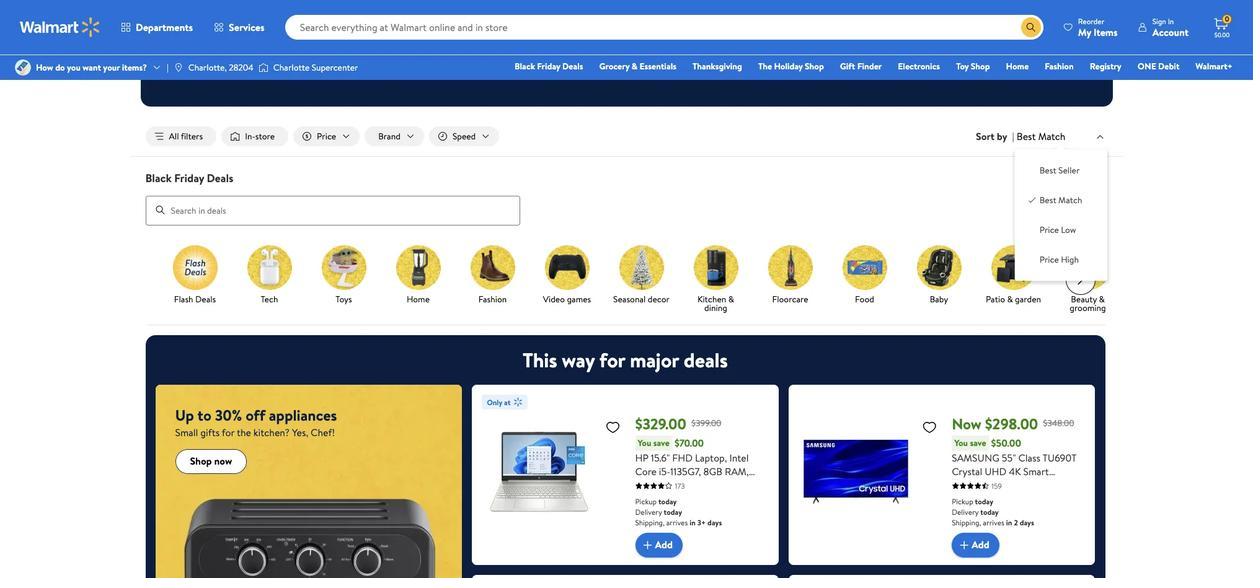 Task type: vqa. For each thing, say whether or not it's contained in the screenshot.


Task type: locate. For each thing, give the bounding box(es) containing it.
games
[[567, 293, 591, 306]]

 image
[[15, 60, 31, 76], [259, 61, 269, 74], [174, 63, 184, 73]]

arrives inside pickup today delivery today shipping, arrives in 3+ days
[[667, 518, 688, 528]]

0 vertical spatial best match
[[1017, 130, 1066, 143]]

arrives for $329.00
[[667, 518, 688, 528]]

0 vertical spatial match
[[1039, 130, 1066, 143]]

now $298.00 $348.00
[[952, 413, 1075, 435]]

arrives left 2
[[983, 518, 1005, 528]]

1 horizontal spatial  image
[[174, 63, 184, 73]]

save inside you save $70.00 hp 15.6" fhd laptop, intel core i5-1135g7, 8gb ram, 256gb ssd, silver, windows 11 home, 15-dy2795wm
[[654, 437, 670, 449]]

Best Match radio
[[1028, 194, 1038, 204]]

deals right the flash
[[195, 293, 216, 306]]

1 horizontal spatial add
[[972, 539, 990, 552]]

fashion
[[1045, 60, 1074, 73], [479, 293, 507, 306]]

now
[[952, 413, 982, 435]]

chef!
[[311, 426, 335, 440]]

159
[[992, 481, 1002, 492]]

0 vertical spatial black friday deals
[[515, 60, 583, 73]]

0 horizontal spatial in
[[690, 518, 696, 528]]

2 in from the left
[[1007, 518, 1013, 528]]

0 horizontal spatial fashion
[[479, 293, 507, 306]]

shop left now
[[190, 455, 212, 469]]

1 vertical spatial fashion link
[[461, 245, 525, 306]]

match inside option group
[[1059, 194, 1083, 207]]

2 save from the left
[[970, 437, 987, 449]]

1 in from the left
[[690, 518, 696, 528]]

pickup down television
[[952, 497, 974, 507]]

delivery inside pickup today delivery today shipping, arrives in 2 days
[[952, 507, 979, 518]]

2 you from the left
[[955, 437, 968, 449]]

black up 'search' icon
[[145, 171, 172, 186]]

in inside pickup today delivery today shipping, arrives in 3+ days
[[690, 518, 696, 528]]

best match inside popup button
[[1017, 130, 1066, 143]]

1 horizontal spatial home link
[[1001, 60, 1035, 73]]

& inside patio & garden link
[[1008, 293, 1013, 306]]

 image left how
[[15, 60, 31, 76]]

shop right toy
[[971, 60, 990, 73]]

0 horizontal spatial friday
[[174, 171, 204, 186]]

charlotte
[[273, 61, 310, 74]]

1 horizontal spatial shop
[[805, 60, 824, 73]]

best left seller
[[1040, 165, 1057, 177]]

2
[[1014, 518, 1018, 528]]

0 horizontal spatial pickup
[[636, 497, 657, 507]]

add for now
[[972, 539, 990, 552]]

next slide for chipmodulewithimages list image
[[1066, 265, 1096, 295]]

only
[[487, 397, 503, 408]]

2 horizontal spatial shop
[[971, 60, 990, 73]]

price low
[[1040, 224, 1077, 236]]

pickup inside pickup today delivery today shipping, arrives in 3+ days
[[636, 497, 657, 507]]

how
[[36, 61, 53, 74]]

reorder
[[1079, 16, 1105, 26]]

today
[[659, 497, 677, 507], [975, 497, 994, 507], [664, 507, 682, 518], [981, 507, 999, 518]]

you inside you save $70.00 hp 15.6" fhd laptop, intel core i5-1135g7, 8gb ram, 256gb ssd, silver, windows 11 home, 15-dy2795wm
[[638, 437, 652, 449]]

seasonal
[[613, 293, 646, 306]]

best match right best match radio
[[1040, 194, 1083, 207]]

 image left charlotte,
[[174, 63, 184, 73]]

1 add from the left
[[655, 539, 673, 552]]

1 horizontal spatial days
[[1020, 518, 1035, 528]]

0 horizontal spatial shop
[[190, 455, 212, 469]]

days right '3+'
[[708, 518, 722, 528]]

pickup for now
[[952, 497, 974, 507]]

0 horizontal spatial  image
[[15, 60, 31, 76]]

2 delivery from the left
[[952, 507, 979, 518]]

0 horizontal spatial black
[[145, 171, 172, 186]]

add down pickup today delivery today shipping, arrives in 3+ days
[[655, 539, 673, 552]]

shipping, inside pickup today delivery today shipping, arrives in 3+ days
[[636, 518, 665, 528]]

match inside popup button
[[1039, 130, 1066, 143]]

| right by
[[1013, 130, 1015, 143]]

1 vertical spatial deals
[[207, 171, 234, 186]]

0 vertical spatial home
[[1007, 60, 1029, 73]]

0 horizontal spatial save
[[654, 437, 670, 449]]

& inside 'kitchen & dining'
[[729, 293, 734, 306]]

 image right 28204
[[259, 61, 269, 74]]

1 days from the left
[[708, 518, 722, 528]]

toy
[[957, 60, 969, 73]]

add button down pickup today delivery today shipping, arrives in 3+ days
[[636, 533, 683, 558]]

Search search field
[[285, 15, 1044, 40]]

0 horizontal spatial add button
[[636, 533, 683, 558]]

black down epic
[[515, 60, 535, 73]]

save up "15.6""
[[654, 437, 670, 449]]

add down pickup today delivery today shipping, arrives in 2 days
[[972, 539, 990, 552]]

you up hp
[[638, 437, 652, 449]]

1 delivery from the left
[[636, 507, 662, 518]]

0 vertical spatial black
[[515, 60, 535, 73]]

add
[[655, 539, 673, 552], [972, 539, 990, 552]]

0 horizontal spatial |
[[167, 61, 169, 74]]

search icon image
[[1027, 22, 1036, 32]]

0 vertical spatial price
[[317, 130, 336, 143]]

in-store
[[245, 130, 275, 143]]

0 horizontal spatial home link
[[386, 245, 451, 306]]

sort
[[976, 130, 995, 143]]

1 horizontal spatial friday
[[537, 60, 561, 73]]

1 horizontal spatial in
[[1007, 518, 1013, 528]]

un55tu690tfxza
[[1002, 479, 1085, 492]]

add button inside $329.00 group
[[636, 533, 683, 558]]

rain
[[607, 68, 619, 78]]

1 vertical spatial for
[[222, 426, 235, 440]]

fashion left the registry
[[1045, 60, 1074, 73]]

charlotte, 28204
[[188, 61, 254, 74]]

1 horizontal spatial pickup
[[952, 497, 974, 507]]

1 horizontal spatial you
[[955, 437, 968, 449]]

1 horizontal spatial arrives
[[983, 518, 1005, 528]]

in left '3+'
[[690, 518, 696, 528]]

video
[[543, 293, 565, 306]]

1 vertical spatial home
[[407, 293, 430, 306]]

supplies
[[554, 68, 579, 78]]

in-store button
[[222, 127, 288, 146]]

black friday deals down filters
[[145, 171, 234, 186]]

0 vertical spatial deals
[[563, 60, 583, 73]]

price left high
[[1040, 254, 1059, 266]]

in for now
[[1007, 518, 1013, 528]]

how do you want your items?
[[36, 61, 147, 74]]

home down search icon
[[1007, 60, 1029, 73]]

price for price high
[[1040, 254, 1059, 266]]

shipping, up add to cart image
[[636, 518, 665, 528]]

ram,
[[725, 465, 749, 479]]

you down now at the bottom of the page
[[955, 437, 968, 449]]

& right dining
[[729, 293, 734, 306]]

core
[[636, 465, 657, 479]]

2 vertical spatial deals
[[195, 293, 216, 306]]

1 vertical spatial friday
[[174, 171, 204, 186]]

days inside pickup today delivery today shipping, arrives in 3+ days
[[708, 518, 722, 528]]

delivery for now $298.00
[[952, 507, 979, 518]]

pickup inside pickup today delivery today shipping, arrives in 2 days
[[952, 497, 974, 507]]

for right way
[[600, 347, 625, 374]]

baby link
[[907, 245, 972, 306]]

1 horizontal spatial |
[[1013, 130, 1015, 143]]

1 add button from the left
[[636, 533, 683, 558]]

items
[[1094, 25, 1118, 39]]

arrives down 15-
[[667, 518, 688, 528]]

best seller
[[1040, 165, 1080, 177]]

limited
[[473, 68, 497, 78]]

$298.00
[[985, 413, 1039, 435]]

0 vertical spatial best
[[1017, 130, 1036, 143]]

price left "low"
[[1040, 224, 1059, 236]]

speed
[[453, 130, 476, 143]]

0 horizontal spatial home
[[407, 293, 430, 306]]

grocery & essentials
[[600, 60, 677, 73]]

& right beauty in the bottom of the page
[[1099, 293, 1105, 306]]

1 horizontal spatial home
[[1007, 60, 1029, 73]]

for left 'the' on the bottom left of the page
[[222, 426, 235, 440]]

black inside 'search box'
[[145, 171, 172, 186]]

friday down savings.
[[537, 60, 561, 73]]

thanksgiving
[[693, 60, 742, 73]]

be
[[715, 68, 723, 78]]

one debit link
[[1133, 60, 1186, 73]]

0 horizontal spatial days
[[708, 518, 722, 528]]

option group
[[1025, 160, 1098, 271]]

match up best seller
[[1039, 130, 1066, 143]]

1 shipping, from the left
[[636, 518, 665, 528]]

0 horizontal spatial arrives
[[667, 518, 688, 528]]

save inside you save $50.00 samsung 55" class tu690t crystal uhd 4k smart television - un55tu690tfxza (new)
[[970, 437, 987, 449]]

savings.
[[538, 37, 589, 58]]

1 vertical spatial home link
[[386, 245, 451, 306]]

only at
[[487, 397, 511, 408]]

tech
[[261, 293, 278, 306]]

2 add button from the left
[[952, 533, 1000, 558]]

arrives inside pickup today delivery today shipping, arrives in 2 days
[[983, 518, 1005, 528]]

1 pickup from the left
[[636, 497, 657, 507]]

sign in account
[[1153, 16, 1189, 39]]

& down gifts. on the top
[[632, 60, 638, 73]]

holiday
[[774, 60, 803, 73]]

15-
[[667, 492, 679, 506]]

kitchen?
[[254, 426, 290, 440]]

0 horizontal spatial add
[[655, 539, 673, 552]]

1 vertical spatial |
[[1013, 130, 1015, 143]]

floorcare
[[773, 293, 809, 306]]

delivery down home,
[[636, 507, 662, 518]]

home link
[[1001, 60, 1035, 73], [386, 245, 451, 306]]

pickup down 256gb
[[636, 497, 657, 507]]

shipping, inside pickup today delivery today shipping, arrives in 2 days
[[952, 518, 982, 528]]

this
[[523, 347, 557, 374]]

shop food image
[[843, 245, 887, 290]]

seasonal decor link
[[609, 245, 674, 306]]

 image for charlotte supercenter
[[259, 61, 269, 74]]

in inside pickup today delivery today shipping, arrives in 2 days
[[1007, 518, 1013, 528]]

flash deals image
[[173, 245, 217, 290]]

1 horizontal spatial fashion
[[1045, 60, 1074, 73]]

0 horizontal spatial shipping,
[[636, 518, 665, 528]]

2 add from the left
[[972, 539, 990, 552]]

0 horizontal spatial delivery
[[636, 507, 662, 518]]

black
[[515, 60, 535, 73], [145, 171, 172, 186]]

home down shop home image
[[407, 293, 430, 306]]

search image
[[155, 205, 165, 215]]

patio & garden
[[986, 293, 1042, 306]]

$348.00
[[1044, 417, 1075, 430]]

2 days from the left
[[1020, 518, 1035, 528]]

1 vertical spatial black friday deals
[[145, 171, 234, 186]]

the
[[759, 60, 772, 73]]

in
[[690, 518, 696, 528], [1007, 518, 1013, 528]]

price inside price dropdown button
[[317, 130, 336, 143]]

you for $329.00
[[638, 437, 652, 449]]

video games link
[[535, 245, 600, 306]]

all filters
[[169, 130, 203, 143]]

-
[[996, 479, 1000, 492]]

friday inside black friday deals link
[[537, 60, 561, 73]]

shipping, up add to cart icon
[[952, 518, 982, 528]]

shop toys image
[[322, 245, 366, 290]]

1 horizontal spatial delivery
[[952, 507, 979, 518]]

1 vertical spatial price
[[1040, 224, 1059, 236]]

price right store
[[317, 130, 336, 143]]

0
[[1225, 14, 1230, 24]]

shop right "holiday"
[[805, 60, 824, 73]]

2 vertical spatial best
[[1040, 194, 1057, 207]]

$0.00
[[1215, 30, 1230, 39]]

walmart+
[[1196, 60, 1233, 73]]

1 you from the left
[[638, 437, 652, 449]]

1 vertical spatial best match
[[1040, 194, 1083, 207]]

1 vertical spatial black
[[145, 171, 172, 186]]

fashion down 'shop fashion' "image"
[[479, 293, 507, 306]]

days inside pickup today delivery today shipping, arrives in 2 days
[[1020, 518, 1035, 528]]

|
[[167, 61, 169, 74], [1013, 130, 1015, 143]]

add button down pickup today delivery today shipping, arrives in 2 days
[[952, 533, 1000, 558]]

Search in deals search field
[[145, 196, 520, 226]]

& right patio
[[1008, 293, 1013, 306]]

best match up best seller
[[1017, 130, 1066, 143]]

$329.00 $399.00
[[636, 413, 722, 435]]

1 vertical spatial match
[[1059, 194, 1083, 207]]

match down seller
[[1059, 194, 1083, 207]]

epic
[[507, 37, 535, 58]]

0 vertical spatial for
[[600, 347, 625, 374]]

available
[[725, 68, 752, 78]]

2 pickup from the left
[[952, 497, 974, 507]]

&
[[632, 60, 638, 73], [729, 293, 734, 306], [1008, 293, 1013, 306], [1099, 293, 1105, 306]]

gifts
[[200, 426, 220, 440]]

finder
[[858, 60, 882, 73]]

| right items? at left
[[167, 61, 169, 74]]

no
[[595, 68, 605, 78]]

in left 2
[[1007, 518, 1013, 528]]

0 horizontal spatial for
[[222, 426, 235, 440]]

2 arrives from the left
[[983, 518, 1005, 528]]

all
[[169, 130, 179, 143]]

& inside beauty & grooming
[[1099, 293, 1105, 306]]

2 horizontal spatial  image
[[259, 61, 269, 74]]

best right best match radio
[[1040, 194, 1057, 207]]

deals inside 'search box'
[[207, 171, 234, 186]]

way
[[562, 347, 595, 374]]

save
[[654, 437, 670, 449], [970, 437, 987, 449]]

add button for now
[[952, 533, 1000, 558]]

you inside you save $50.00 samsung 55" class tu690t crystal uhd 4k smart television - un55tu690tfxza (new)
[[955, 437, 968, 449]]

add inside $329.00 group
[[655, 539, 673, 552]]

delivery inside pickup today delivery today shipping, arrives in 3+ days
[[636, 507, 662, 518]]

to
[[198, 405, 211, 426]]

best right by
[[1017, 130, 1036, 143]]

 image for how do you want your items?
[[15, 60, 31, 76]]

friday down filters
[[174, 171, 204, 186]]

1 save from the left
[[654, 437, 670, 449]]

add button
[[636, 533, 683, 558], [952, 533, 1000, 558]]

0 vertical spatial home link
[[1001, 60, 1035, 73]]

deals down savings.
[[563, 60, 583, 73]]

0 vertical spatial friday
[[537, 60, 561, 73]]

black friday deals down savings.
[[515, 60, 583, 73]]

1 horizontal spatial shipping,
[[952, 518, 982, 528]]

days for $329.00
[[708, 518, 722, 528]]

1 horizontal spatial add button
[[952, 533, 1000, 558]]

0 horizontal spatial black friday deals
[[145, 171, 234, 186]]

save up samsung
[[970, 437, 987, 449]]

0 horizontal spatial you
[[638, 437, 652, 449]]

1 horizontal spatial save
[[970, 437, 987, 449]]

shop home image
[[396, 245, 441, 290]]

2 shipping, from the left
[[952, 518, 982, 528]]

save for now
[[970, 437, 987, 449]]

1 arrives from the left
[[667, 518, 688, 528]]

you save $70.00 hp 15.6" fhd laptop, intel core i5-1135g7, 8gb ram, 256gb ssd, silver, windows 11 home, 15-dy2795wm
[[636, 437, 765, 506]]

delivery down (new)
[[952, 507, 979, 518]]

deals
[[684, 347, 728, 374]]

brand
[[378, 130, 401, 143]]

0 vertical spatial fashion link
[[1040, 60, 1080, 73]]

0 vertical spatial fashion
[[1045, 60, 1074, 73]]

& for grooming
[[1099, 293, 1105, 306]]

pickup
[[636, 497, 657, 507], [952, 497, 974, 507]]

& for essentials
[[632, 60, 638, 73]]

deals down in-store button
[[207, 171, 234, 186]]

2 vertical spatial price
[[1040, 254, 1059, 266]]

grocery & essentials link
[[594, 60, 682, 73]]

flash deals link
[[163, 245, 227, 306]]

days right 2
[[1020, 518, 1035, 528]]

price
[[317, 130, 336, 143], [1040, 224, 1059, 236], [1040, 254, 1059, 266]]

& inside grocery & essentials 'link'
[[632, 60, 638, 73]]

add to cart image
[[957, 538, 972, 553]]



Task type: describe. For each thing, give the bounding box(es) containing it.
delivery for $329.00
[[636, 507, 662, 518]]

walmart image
[[20, 17, 100, 37]]

shop now
[[190, 455, 232, 469]]

television
[[952, 479, 994, 492]]

shop patio & garden image
[[992, 245, 1036, 290]]

best inside popup button
[[1017, 130, 1036, 143]]

shop fashion image
[[471, 245, 515, 290]]

shop seasonal image
[[619, 245, 664, 290]]

all filters button
[[145, 127, 217, 146]]

your
[[103, 61, 120, 74]]

$329.00 group
[[482, 395, 769, 558]]

video games
[[543, 293, 591, 306]]

256gb
[[636, 479, 665, 492]]

kitchen & dining link
[[684, 245, 748, 315]]

gift finder link
[[835, 60, 888, 73]]

1 horizontal spatial black friday deals
[[515, 60, 583, 73]]

pickup for $329.00
[[636, 497, 657, 507]]

high
[[1061, 254, 1079, 266]]

shipping, for now
[[952, 518, 982, 528]]

for inside up to 30% off appliances small gifts for the kitchen? yes, chef!
[[222, 426, 235, 440]]

want
[[83, 61, 101, 74]]

1 vertical spatial fashion
[[479, 293, 507, 306]]

you for now $298.00
[[955, 437, 968, 449]]

option group containing best seller
[[1025, 160, 1098, 271]]

price for price
[[317, 130, 336, 143]]

arrives for now
[[983, 518, 1005, 528]]

days for now $298.00
[[1020, 518, 1035, 528]]

store
[[255, 130, 275, 143]]

may
[[687, 68, 700, 78]]

1 horizontal spatial fashion link
[[1040, 60, 1080, 73]]

items
[[668, 68, 685, 78]]

30%
[[215, 405, 242, 426]]

small
[[175, 426, 198, 440]]

charlotte supercenter
[[273, 61, 358, 74]]

add button for $329.00
[[636, 533, 683, 558]]

miss
[[696, 37, 724, 58]]

$50.00
[[992, 437, 1022, 450]]

shop kitchen & dining image
[[694, 245, 738, 290]]

in-
[[754, 68, 762, 78]]

brand button
[[365, 127, 424, 146]]

epic savings. top gifts. don't miss it!
[[507, 37, 742, 58]]

$329.00
[[636, 413, 687, 435]]

4k
[[1009, 465, 1021, 479]]

best match button
[[1015, 128, 1108, 145]]

add to cart image
[[640, 538, 655, 553]]

sign
[[1153, 16, 1167, 26]]

intel
[[730, 451, 749, 465]]

limited quantities. while supplies last. no rain checks. select items may not be available in-store.
[[473, 68, 780, 78]]

sign in to add to favorites list, hp 15.6" fhd laptop, intel core i5-1135g7, 8gb ram, 256gb ssd, silver, windows 11 home, 15-dy2795wm image
[[606, 420, 621, 435]]

don't
[[656, 37, 692, 58]]

now
[[214, 455, 232, 469]]

save for $329.00
[[654, 437, 670, 449]]

charlotte,
[[188, 61, 227, 74]]

flash
[[174, 293, 193, 306]]

one
[[1138, 60, 1157, 73]]

account
[[1153, 25, 1189, 39]]

shipping, for $329.00
[[636, 518, 665, 528]]

departments
[[136, 20, 193, 34]]

floorcare link
[[758, 245, 823, 306]]

grooming
[[1070, 302, 1106, 314]]

shop baby image
[[917, 245, 962, 290]]

173
[[675, 481, 685, 492]]

shop video games image
[[545, 245, 590, 290]]

0 vertical spatial |
[[167, 61, 169, 74]]

add for $329.00
[[655, 539, 673, 552]]

1 horizontal spatial black
[[515, 60, 535, 73]]

sign in to add to favorites list, samsung 55" class tu690t crystal uhd 4k smart television - un55tu690tfxza (new) image
[[922, 420, 937, 435]]

quantities.
[[499, 68, 532, 78]]

1 horizontal spatial for
[[600, 347, 625, 374]]

while
[[534, 68, 552, 78]]

up
[[175, 405, 194, 426]]

store.
[[762, 68, 780, 78]]

price for price low
[[1040, 224, 1059, 236]]

shop inside button
[[190, 455, 212, 469]]

top
[[592, 37, 615, 58]]

& for dining
[[729, 293, 734, 306]]

reorder my items
[[1079, 16, 1118, 39]]

0 $0.00
[[1215, 14, 1230, 39]]

departments button
[[110, 12, 204, 42]]

 image for charlotte, 28204
[[174, 63, 184, 73]]

grocery
[[600, 60, 630, 73]]

last.
[[581, 68, 594, 78]]

pickup today delivery today shipping, arrives in 3+ days
[[636, 497, 722, 528]]

shop floorcare image
[[768, 245, 813, 290]]

one debit
[[1138, 60, 1180, 73]]

you
[[67, 61, 81, 74]]

toy shop
[[957, 60, 990, 73]]

tu690t
[[1043, 451, 1077, 465]]

smart
[[1024, 465, 1050, 479]]

crystal
[[952, 465, 983, 479]]

the holiday shop link
[[753, 60, 830, 73]]

windows
[[718, 479, 756, 492]]

not
[[702, 68, 713, 78]]

0 horizontal spatial fashion link
[[461, 245, 525, 306]]

beauty & grooming
[[1070, 293, 1106, 314]]

shop tech image
[[247, 245, 292, 290]]

shop now button
[[175, 449, 247, 474]]

patio
[[986, 293, 1006, 306]]

11
[[759, 479, 765, 492]]

friday inside black friday deals 'search box'
[[174, 171, 204, 186]]

checks.
[[621, 68, 644, 78]]

1 vertical spatial best
[[1040, 165, 1057, 177]]

3+
[[698, 518, 706, 528]]

gifts.
[[619, 37, 652, 58]]

dy2795wm
[[679, 492, 726, 506]]

baby
[[930, 293, 949, 306]]

silver,
[[690, 479, 716, 492]]

speed button
[[429, 127, 500, 146]]

shop beauty & grooming image
[[1066, 245, 1111, 290]]

& for garden
[[1008, 293, 1013, 306]]

do
[[55, 61, 65, 74]]

Black Friday Deals search field
[[131, 171, 1123, 226]]

laptop,
[[695, 451, 727, 465]]

up to 30% off appliances small gifts for the kitchen? yes, chef!
[[175, 405, 337, 440]]

walmart black friday deals for days image
[[513, 0, 741, 22]]

sort and filter section element
[[131, 117, 1123, 156]]

the
[[237, 426, 251, 440]]

black friday deals inside 'search box'
[[145, 171, 234, 186]]

fhd
[[673, 451, 693, 465]]

essentials
[[640, 60, 677, 73]]

| inside sort and filter section 'element'
[[1013, 130, 1015, 143]]

pickup today delivery today shipping, arrives in 2 days
[[952, 497, 1035, 528]]

seasonal decor
[[613, 293, 670, 306]]

best match inside option group
[[1040, 194, 1083, 207]]

beauty & grooming link
[[1056, 245, 1121, 315]]

food link
[[833, 245, 897, 306]]

filters
[[181, 130, 203, 143]]

Walmart Site-Wide search field
[[285, 15, 1044, 40]]

1135g7,
[[671, 465, 701, 479]]

in for $329.00
[[690, 518, 696, 528]]



